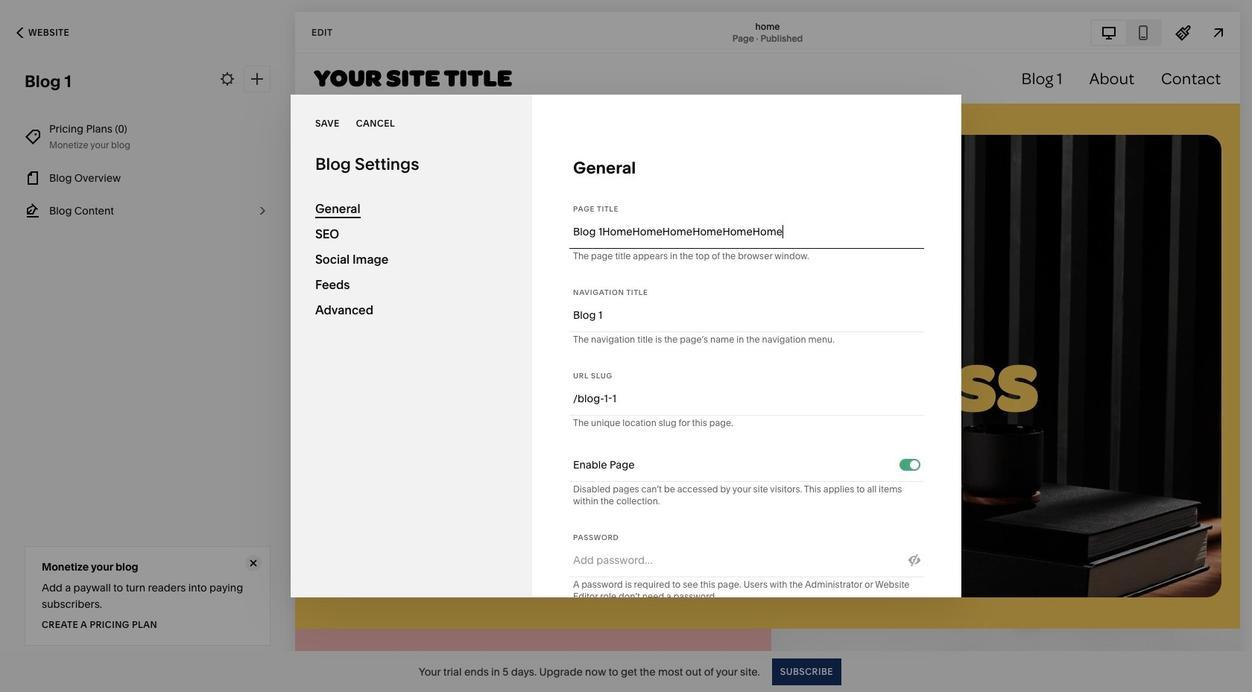 Task type: describe. For each thing, give the bounding box(es) containing it.
settings image
[[219, 71, 236, 87]]

passwordhide icon image
[[909, 555, 921, 567]]

tag image
[[25, 129, 41, 145]]

site preview image
[[1211, 24, 1228, 41]]

Navigation Title text field
[[574, 299, 921, 332]]

plus image
[[249, 71, 266, 87]]

desktop image
[[1102, 24, 1118, 41]]

blog image
[[25, 203, 41, 219]]

page image
[[25, 170, 41, 186]]

URL Slug text field
[[578, 383, 921, 415]]

Page Title text field
[[574, 216, 921, 248]]



Task type: locate. For each thing, give the bounding box(es) containing it.
tab list
[[1093, 21, 1161, 44]]

dialog
[[291, 95, 962, 603]]

style image
[[1176, 24, 1193, 41]]

Password password field
[[574, 544, 901, 577]]

cross small image
[[245, 556, 262, 572]]

mobile image
[[1136, 24, 1152, 41]]

chevron small right image
[[254, 203, 271, 219]]



Task type: vqa. For each thing, say whether or not it's contained in the screenshot.
logo squarespace
no



